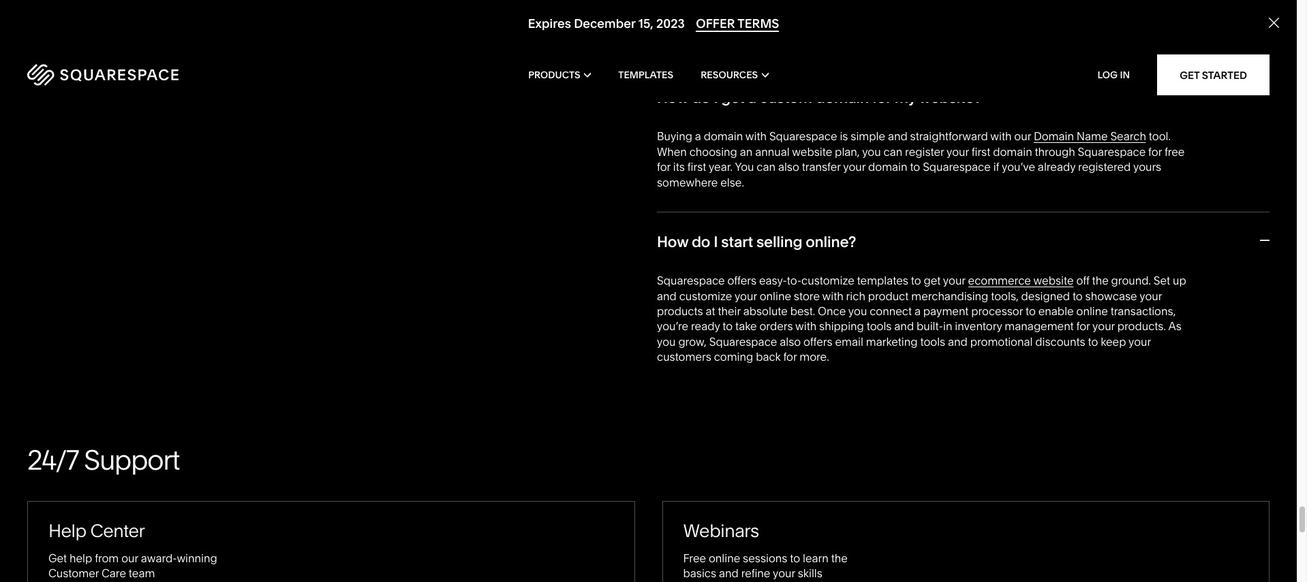 Task type: describe. For each thing, give the bounding box(es) containing it.
learn
[[803, 552, 829, 566]]

to left keep
[[1088, 335, 1098, 349]]

templates
[[857, 274, 909, 288]]

ecommerce website link
[[968, 274, 1074, 288]]

0 vertical spatial our
[[1015, 130, 1031, 143]]

sessions
[[743, 552, 788, 566]]

is inside "yes. while squarespace is a great website builder for a diy approach, many web designers specialize in building squarespace sites for clients. to hire a squarespace expert, visit"
[[782, 16, 790, 29]]

in
[[1120, 69, 1130, 81]]

0 horizontal spatial can
[[757, 160, 776, 174]]

hire
[[868, 31, 887, 45]]

domain up choosing
[[704, 130, 743, 143]]

squarespace logo image
[[27, 64, 179, 86]]

1 vertical spatial you
[[849, 305, 867, 318]]

for inside dropdown button
[[872, 89, 892, 107]]

log
[[1098, 69, 1118, 81]]

domain inside dropdown button
[[816, 89, 869, 107]]

i for start
[[714, 233, 718, 251]]

domain name search link
[[1034, 130, 1147, 143]]

discounts
[[1036, 335, 1086, 349]]

you're
[[657, 320, 689, 334]]

our inside get help from our award-winning customer care team
[[121, 552, 138, 566]]

squarespace up annual
[[770, 130, 837, 143]]

help
[[70, 552, 92, 566]]

resources
[[701, 69, 758, 81]]

center
[[90, 521, 145, 542]]

squarespace logo link
[[27, 64, 276, 86]]

easy-
[[759, 274, 787, 288]]

a inside how do i get a custom domain for my website? dropdown button
[[748, 89, 756, 107]]

care
[[102, 567, 126, 581]]

log             in
[[1098, 69, 1130, 81]]

products
[[657, 305, 703, 318]]

2 vertical spatial you
[[657, 335, 676, 349]]

many
[[1012, 16, 1040, 29]]

my
[[895, 89, 916, 107]]

1 horizontal spatial is
[[840, 130, 848, 143]]

to up management on the bottom
[[1026, 305, 1036, 318]]

products.
[[1118, 320, 1166, 334]]

for left diy at the right of page
[[912, 16, 926, 29]]

yes.
[[657, 16, 678, 29]]

refine
[[741, 567, 771, 581]]

a left diy at the right of page
[[928, 16, 935, 29]]

ready
[[691, 320, 720, 334]]

do for get
[[692, 89, 710, 107]]

do for start
[[692, 233, 710, 251]]

how for how do i start selling online?
[[657, 233, 689, 251]]

and right simple
[[888, 130, 908, 143]]

products
[[528, 69, 581, 81]]

get for get started
[[1180, 69, 1200, 81]]

off
[[1077, 274, 1090, 288]]

with up an
[[746, 130, 767, 143]]

for left "its" at the right
[[657, 160, 671, 174]]

you've
[[1002, 160, 1035, 174]]

sites
[[772, 31, 796, 45]]

with up "once"
[[822, 289, 844, 303]]

online inside free online sessions to learn the basics and refine your skills
[[709, 552, 740, 566]]

in inside "yes. while squarespace is a great website builder for a diy approach, many web designers specialize in building squarespace sites for clients. to hire a squarespace expert, visit"
[[1175, 16, 1184, 29]]

website inside "yes. while squarespace is a great website builder for a diy approach, many web designers specialize in building squarespace sites for clients. to hire a squarespace expert, visit"
[[831, 16, 871, 29]]

promotional
[[971, 335, 1033, 349]]

while
[[680, 16, 709, 29]]

coming
[[714, 351, 753, 364]]

processor
[[972, 305, 1023, 318]]

domain
[[1034, 130, 1074, 143]]

web
[[1043, 16, 1065, 29]]

terms
[[738, 16, 779, 31]]

customize inside 'off the ground. set up and customize your online store with rich product merchandising tools, designed to showcase your products at their absolute best. once you connect a payment processor to enable online transactions, you're ready to take orders with shipping tools and built-in inventory management for your products. as you grow, squarespace also offers email marketing tools and promotional discounts to keep your customers coming back for more.'
[[679, 289, 732, 303]]

squarespace up resources button
[[702, 31, 770, 45]]

transfer
[[802, 160, 841, 174]]

management
[[1005, 320, 1074, 334]]

their
[[718, 305, 741, 318]]

templates link
[[618, 48, 674, 102]]

team
[[129, 567, 155, 581]]

to-
[[787, 274, 802, 288]]

tool.
[[1149, 130, 1171, 143]]

how do i get a custom domain for my website? button
[[657, 67, 1270, 129]]

also inside 'off the ground. set up and customize your online store with rich product merchandising tools, designed to showcase your products at their absolute best. once you connect a payment processor to enable online transactions, you're ready to take orders with shipping tools and built-in inventory management for your products. as you grow, squarespace also offers email marketing tools and promotional discounts to keep your customers coming back for more.'
[[780, 335, 801, 349]]

visit
[[1007, 31, 1027, 45]]

website?
[[919, 89, 982, 107]]

and down inventory
[[948, 335, 968, 349]]

to inside tool. when choosing an annual website plan, you can register your first domain through squarespace for free for its first year. you can also transfer your domain to squarespace if you've already registered yours somewhere else.
[[910, 160, 920, 174]]

off the ground. set up and customize your online store with rich product merchandising tools, designed to showcase your products at their absolute best. once you connect a payment processor to enable online transactions, you're ready to take orders with shipping tools and built-in inventory management for your products. as you grow, squarespace also offers email marketing tools and promotional discounts to keep your customers coming back for more.
[[657, 274, 1187, 364]]

expires december 15, 2023
[[528, 16, 685, 31]]

simple
[[851, 130, 885, 143]]

a down builder
[[890, 31, 896, 45]]

take
[[736, 320, 757, 334]]

an
[[740, 145, 753, 159]]

resources button
[[701, 48, 769, 102]]

also inside tool. when choosing an annual website plan, you can register your first domain through squarespace for free for its first year. you can also transfer your domain to squarespace if you've already registered yours somewhere else.
[[778, 160, 800, 174]]

yes. while squarespace is a great website builder for a diy approach, many web designers specialize in building squarespace sites for clients. to hire a squarespace expert, visit
[[657, 16, 1184, 45]]

a left great
[[793, 16, 799, 29]]

somewhere
[[657, 176, 718, 189]]

clients.
[[815, 31, 851, 45]]

0 horizontal spatial offers
[[728, 274, 757, 288]]

designers
[[1068, 16, 1119, 29]]

great
[[801, 16, 828, 29]]

orders
[[760, 320, 793, 334]]

winning
[[177, 552, 217, 566]]

squarespace up products
[[657, 274, 725, 288]]

choosing
[[690, 145, 737, 159]]

webinars
[[683, 521, 759, 542]]

registered
[[1078, 160, 1131, 174]]

customers
[[657, 351, 712, 364]]

1 horizontal spatial first
[[972, 145, 991, 159]]

get started
[[1180, 69, 1247, 81]]

product
[[868, 289, 909, 303]]

the inside free online sessions to learn the basics and refine your skills
[[831, 552, 848, 566]]

1 horizontal spatial can
[[884, 145, 903, 159]]

domain up "you've"
[[993, 145, 1032, 159]]

from
[[95, 552, 119, 566]]

to down their on the right of page
[[723, 320, 733, 334]]

custom
[[760, 89, 812, 107]]

with up "if"
[[991, 130, 1012, 143]]

your up the merchandising
[[943, 274, 966, 288]]

squarespace up sites
[[711, 16, 779, 29]]

ground.
[[1112, 274, 1151, 288]]

tools,
[[991, 289, 1019, 303]]

through
[[1035, 145, 1075, 159]]

grow,
[[679, 335, 707, 349]]

if
[[994, 160, 1000, 174]]

get help from our award-winning customer care team
[[48, 552, 217, 581]]

get for get help from our award-winning customer care team
[[48, 552, 67, 566]]

connect
[[870, 305, 912, 318]]

website inside tool. when choosing an annual website plan, you can register your first domain through squarespace for free for its first year. you can also transfer your domain to squarespace if you've already registered yours somewhere else.
[[792, 145, 832, 159]]



Task type: vqa. For each thing, say whether or not it's contained in the screenshot.
Know link
no



Task type: locate. For each thing, give the bounding box(es) containing it.
how down the somewhere
[[657, 233, 689, 251]]

1 vertical spatial website
[[792, 145, 832, 159]]

selling
[[757, 233, 803, 251]]

squarespace inside 'off the ground. set up and customize your online store with rich product merchandising tools, designed to showcase your products at their absolute best. once you connect a payment processor to enable online transactions, you're ready to take orders with shipping tools and built-in inventory management for your products. as you grow, squarespace also offers email marketing tools and promotional discounts to keep your customers coming back for more.'
[[709, 335, 777, 349]]

domain
[[816, 89, 869, 107], [704, 130, 743, 143], [993, 145, 1032, 159], [868, 160, 908, 174]]

and inside free online sessions to learn the basics and refine your skills
[[719, 567, 739, 581]]

a up built-
[[915, 305, 921, 318]]

squarespace down diy at the right of page
[[898, 31, 966, 45]]

0 vertical spatial website
[[831, 16, 871, 29]]

start
[[721, 233, 753, 251]]

your up keep
[[1093, 320, 1115, 334]]

offer terms
[[696, 16, 779, 31]]

first down straightforward
[[972, 145, 991, 159]]

squarespace down straightforward
[[923, 160, 991, 174]]

your down products.
[[1129, 335, 1151, 349]]

in down payment
[[943, 320, 953, 334]]

your up transactions,
[[1140, 289, 1162, 303]]

0 vertical spatial tools
[[867, 320, 892, 334]]

1 vertical spatial is
[[840, 130, 848, 143]]

your
[[947, 145, 969, 159], [843, 160, 866, 174], [943, 274, 966, 288], [735, 289, 757, 303], [1140, 289, 1162, 303], [1093, 320, 1115, 334], [1129, 335, 1151, 349], [773, 567, 795, 581]]

also down orders
[[780, 335, 801, 349]]

online down the easy-
[[760, 289, 791, 303]]

customize up 'store'
[[802, 274, 855, 288]]

0 vertical spatial you
[[862, 145, 881, 159]]

a down resources
[[748, 89, 756, 107]]

back
[[756, 351, 781, 364]]

for down great
[[798, 31, 812, 45]]

is
[[782, 16, 790, 29], [840, 130, 848, 143]]

1 vertical spatial do
[[692, 233, 710, 251]]

0 vertical spatial is
[[782, 16, 790, 29]]

rich
[[846, 289, 866, 303]]

basics
[[683, 567, 716, 581]]

squarespace down take
[[709, 335, 777, 349]]

0 horizontal spatial in
[[943, 320, 953, 334]]

tools down built-
[[921, 335, 946, 349]]

you down rich
[[849, 305, 867, 318]]

get up customer
[[48, 552, 67, 566]]

for down tool.
[[1149, 145, 1162, 159]]

started
[[1202, 69, 1247, 81]]

online down the 'showcase'
[[1077, 305, 1108, 318]]

to down the register
[[910, 160, 920, 174]]

i left start
[[714, 233, 718, 251]]

you down simple
[[862, 145, 881, 159]]

website
[[831, 16, 871, 29], [792, 145, 832, 159], [1034, 274, 1074, 288]]

0 horizontal spatial get
[[721, 89, 745, 107]]

1 vertical spatial customize
[[679, 289, 732, 303]]

tools down connect
[[867, 320, 892, 334]]

1 horizontal spatial the
[[1092, 274, 1109, 288]]

1 vertical spatial can
[[757, 160, 776, 174]]

how do i get a custom domain for my website?
[[657, 89, 982, 107]]

our up "you've"
[[1015, 130, 1031, 143]]

year.
[[709, 160, 733, 174]]

website up to
[[831, 16, 871, 29]]

1 vertical spatial in
[[943, 320, 953, 334]]

your inside free online sessions to learn the basics and refine your skills
[[773, 567, 795, 581]]

building
[[657, 31, 699, 45]]

award-
[[141, 552, 177, 566]]

get
[[1180, 69, 1200, 81], [48, 552, 67, 566]]

0 vertical spatial i
[[714, 89, 718, 107]]

free
[[683, 552, 706, 566]]

0 vertical spatial do
[[692, 89, 710, 107]]

offers
[[728, 274, 757, 288], [804, 335, 833, 349]]

2 i from the top
[[714, 233, 718, 251]]

the
[[1092, 274, 1109, 288], [831, 552, 848, 566]]

offers left the easy-
[[728, 274, 757, 288]]

do down resources
[[692, 89, 710, 107]]

squarespace
[[711, 16, 779, 29], [702, 31, 770, 45], [898, 31, 966, 45], [770, 130, 837, 143], [1078, 145, 1146, 159], [923, 160, 991, 174], [657, 274, 725, 288], [709, 335, 777, 349]]

templates
[[618, 69, 674, 81]]

is up plan,
[[840, 130, 848, 143]]

1 vertical spatial online
[[1077, 305, 1108, 318]]

for right back
[[783, 351, 797, 364]]

when
[[657, 145, 687, 159]]

store
[[794, 289, 820, 303]]

offers up more.
[[804, 335, 833, 349]]

its
[[673, 160, 685, 174]]

i down resources
[[714, 89, 718, 107]]

do
[[692, 89, 710, 107], [692, 233, 710, 251]]

set
[[1154, 274, 1171, 288]]

tool. when choosing an annual website plan, you can register your first domain through squarespace for free for its first year. you can also transfer your domain to squarespace if you've already registered yours somewhere else.
[[657, 130, 1185, 189]]

0 vertical spatial how
[[657, 89, 689, 107]]

domain down buying a domain with squarespace is simple and straightforward with our domain name search
[[868, 160, 908, 174]]

also down annual
[[778, 160, 800, 174]]

0 vertical spatial in
[[1175, 16, 1184, 29]]

yours
[[1134, 160, 1162, 174]]

0 horizontal spatial get
[[48, 552, 67, 566]]

1 vertical spatial get
[[924, 274, 941, 288]]

customize up at
[[679, 289, 732, 303]]

1 horizontal spatial tools
[[921, 335, 946, 349]]

for up discounts
[[1077, 320, 1090, 334]]

0 horizontal spatial tools
[[867, 320, 892, 334]]

to
[[910, 160, 920, 174], [911, 274, 921, 288], [1073, 289, 1083, 303], [1026, 305, 1036, 318], [723, 320, 733, 334], [1088, 335, 1098, 349], [790, 552, 800, 566]]

as
[[1169, 320, 1182, 334]]

1 horizontal spatial online
[[760, 289, 791, 303]]

get up the merchandising
[[924, 274, 941, 288]]

2 do from the top
[[692, 233, 710, 251]]

1 horizontal spatial customize
[[802, 274, 855, 288]]

1 horizontal spatial our
[[1015, 130, 1031, 143]]

to right templates
[[911, 274, 921, 288]]

first right "its" at the right
[[688, 160, 706, 174]]

free online sessions to learn the basics and refine your skills
[[683, 552, 848, 581]]

0 vertical spatial can
[[884, 145, 903, 159]]

marketing
[[866, 335, 918, 349]]

for left my
[[872, 89, 892, 107]]

the right learn
[[831, 552, 848, 566]]

1 vertical spatial get
[[48, 552, 67, 566]]

builder
[[874, 16, 910, 29]]

merchandising
[[912, 289, 989, 303]]

2023
[[656, 16, 685, 31]]

2 how from the top
[[657, 233, 689, 251]]

online
[[760, 289, 791, 303], [1077, 305, 1108, 318], [709, 552, 740, 566]]

24/7
[[27, 444, 78, 477]]

domain up simple
[[816, 89, 869, 107]]

in right specialize on the right top of the page
[[1175, 16, 1184, 29]]

1 vertical spatial i
[[714, 233, 718, 251]]

1 vertical spatial the
[[831, 552, 848, 566]]

0 vertical spatial first
[[972, 145, 991, 159]]

1 vertical spatial also
[[780, 335, 801, 349]]

0 horizontal spatial the
[[831, 552, 848, 566]]

1 vertical spatial offers
[[804, 335, 833, 349]]

do left start
[[692, 233, 710, 251]]

your down plan,
[[843, 160, 866, 174]]

online?
[[806, 233, 856, 251]]

transactions,
[[1111, 305, 1176, 318]]

get left started
[[1180, 69, 1200, 81]]

and up products
[[657, 289, 677, 303]]

how down templates at top
[[657, 89, 689, 107]]

get inside get help from our award-winning customer care team
[[48, 552, 67, 566]]

0 vertical spatial offers
[[728, 274, 757, 288]]

with down best.
[[796, 320, 817, 334]]

1 vertical spatial first
[[688, 160, 706, 174]]

2 vertical spatial website
[[1034, 274, 1074, 288]]

more.
[[800, 351, 829, 364]]

how for how do i get a custom domain for my website?
[[657, 89, 689, 107]]

to down "off"
[[1073, 289, 1083, 303]]

1 vertical spatial tools
[[921, 335, 946, 349]]

0 vertical spatial customize
[[802, 274, 855, 288]]

showcase
[[1086, 289, 1137, 303]]

to inside free online sessions to learn the basics and refine your skills
[[790, 552, 800, 566]]

1 i from the top
[[714, 89, 718, 107]]

in
[[1175, 16, 1184, 29], [943, 320, 953, 334]]

1 do from the top
[[692, 89, 710, 107]]

24/7 support
[[27, 444, 179, 477]]

can down buying a domain with squarespace is simple and straightforward with our domain name search
[[884, 145, 903, 159]]

help
[[48, 521, 86, 542]]

up
[[1173, 274, 1187, 288]]

free
[[1165, 145, 1185, 159]]

0 horizontal spatial our
[[121, 552, 138, 566]]

1 vertical spatial our
[[121, 552, 138, 566]]

1 horizontal spatial offers
[[804, 335, 833, 349]]

0 vertical spatial online
[[760, 289, 791, 303]]

diy
[[937, 16, 955, 29]]

0 horizontal spatial online
[[709, 552, 740, 566]]

the right "off"
[[1092, 274, 1109, 288]]

how
[[657, 89, 689, 107], [657, 233, 689, 251]]

in inside 'off the ground. set up and customize your online store with rich product merchandising tools, designed to showcase your products at their absolute best. once you connect a payment processor to enable online transactions, you're ready to take orders with shipping tools and built-in inventory management for your products. as you grow, squarespace also offers email marketing tools and promotional discounts to keep your customers coming back for more.'
[[943, 320, 953, 334]]

1 how from the top
[[657, 89, 689, 107]]

1 horizontal spatial in
[[1175, 16, 1184, 29]]

once
[[818, 305, 846, 318]]

payment
[[924, 305, 969, 318]]

0 vertical spatial also
[[778, 160, 800, 174]]

squarespace up registered
[[1078, 145, 1146, 159]]

0 vertical spatial the
[[1092, 274, 1109, 288]]

i for get
[[714, 89, 718, 107]]

offers inside 'off the ground. set up and customize your online store with rich product merchandising tools, designed to showcase your products at their absolute best. once you connect a payment processor to enable online transactions, you're ready to take orders with shipping tools and built-in inventory management for your products. as you grow, squarespace also offers email marketing tools and promotional discounts to keep your customers coming back for more.'
[[804, 335, 833, 349]]

can down annual
[[757, 160, 776, 174]]

1 vertical spatial how
[[657, 233, 689, 251]]

0 horizontal spatial customize
[[679, 289, 732, 303]]

2 vertical spatial online
[[709, 552, 740, 566]]

already
[[1038, 160, 1076, 174]]

1 horizontal spatial get
[[1180, 69, 1200, 81]]

customer
[[48, 567, 99, 581]]

your down straightforward
[[947, 145, 969, 159]]

your up their on the right of page
[[735, 289, 757, 303]]

buying
[[657, 130, 693, 143]]

plan,
[[835, 145, 860, 159]]

get down resources
[[721, 89, 745, 107]]

you
[[862, 145, 881, 159], [849, 305, 867, 318], [657, 335, 676, 349]]

support
[[84, 444, 179, 477]]

get started link
[[1158, 55, 1270, 95]]

website up designed
[[1034, 274, 1074, 288]]

inventory
[[955, 320, 1002, 334]]

absolute
[[743, 305, 788, 318]]

specialize
[[1121, 16, 1173, 29]]

0 vertical spatial get
[[1180, 69, 1200, 81]]

a up choosing
[[695, 130, 701, 143]]

email
[[835, 335, 864, 349]]

website up transfer
[[792, 145, 832, 159]]

buying a domain with squarespace is simple and straightforward with our domain name search
[[657, 130, 1147, 143]]

2 horizontal spatial online
[[1077, 305, 1108, 318]]

get inside how do i get a custom domain for my website? dropdown button
[[721, 89, 745, 107]]

you inside tool. when choosing an annual website plan, you can register your first domain through squarespace for free for its first year. you can also transfer your domain to squarespace if you've already registered yours somewhere else.
[[862, 145, 881, 159]]

0 horizontal spatial first
[[688, 160, 706, 174]]

to left learn
[[790, 552, 800, 566]]

a inside 'off the ground. set up and customize your online store with rich product merchandising tools, designed to showcase your products at their absolute best. once you connect a payment processor to enable online transactions, you're ready to take orders with shipping tools and built-in inventory management for your products. as you grow, squarespace also offers email marketing tools and promotional discounts to keep your customers coming back for more.'
[[915, 305, 921, 318]]

1 horizontal spatial get
[[924, 274, 941, 288]]

our
[[1015, 130, 1031, 143], [121, 552, 138, 566]]

your down sessions
[[773, 567, 795, 581]]

built-
[[917, 320, 943, 334]]

0 horizontal spatial is
[[782, 16, 790, 29]]

and left "refine"
[[719, 567, 739, 581]]

the inside 'off the ground. set up and customize your online store with rich product merchandising tools, designed to showcase your products at their absolute best. once you connect a payment processor to enable online transactions, you're ready to take orders with shipping tools and built-in inventory management for your products. as you grow, squarespace also offers email marketing tools and promotional discounts to keep your customers coming back for more.'
[[1092, 274, 1109, 288]]

online down webinars
[[709, 552, 740, 566]]

to
[[853, 31, 865, 45]]

0 vertical spatial get
[[721, 89, 745, 107]]

you down you're
[[657, 335, 676, 349]]

and up marketing
[[895, 320, 914, 334]]

our up team on the left of the page
[[121, 552, 138, 566]]

designed
[[1022, 289, 1070, 303]]

is up sites
[[782, 16, 790, 29]]

enable
[[1039, 305, 1074, 318]]



